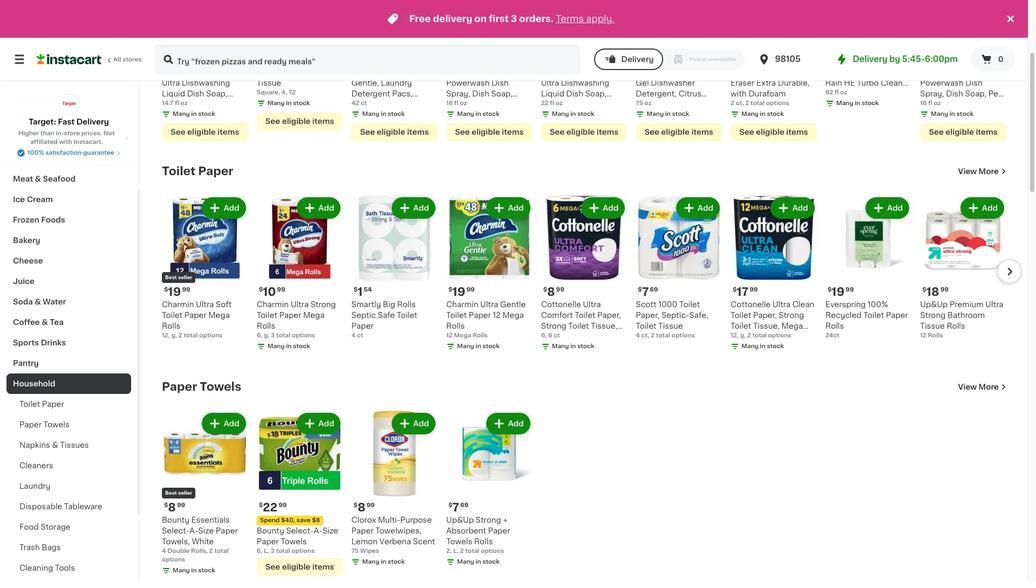 Task type: locate. For each thing, give the bounding box(es) containing it.
3 inside 'limited time offer' region
[[511, 15, 517, 23]]

2 original from the left
[[541, 101, 571, 108]]

99 inside $ 16 99
[[371, 44, 380, 49]]

strong down 18 on the right of page
[[920, 312, 946, 320]]

lotion inside puffs lotion facial tissue square, 4, 72
[[279, 68, 303, 76]]

& for tissues
[[52, 442, 58, 450]]

0 horizontal spatial toilet paper
[[19, 401, 64, 409]]

spend $40, save $8 up cascade in the top of the page
[[639, 59, 699, 65]]

spend
[[165, 59, 185, 65], [734, 59, 754, 65], [260, 59, 280, 65], [544, 59, 564, 65], [639, 59, 659, 65], [924, 59, 943, 65], [260, 518, 280, 524]]

cottonelle ultra comfort toilet paper, strong toilet tissue, mega rolls
[[541, 301, 621, 341]]

1 horizontal spatial tissue,
[[753, 323, 780, 330]]

75 down lemon
[[352, 549, 359, 555]]

0 horizontal spatial paper towels
[[19, 422, 70, 429]]

16 99
[[832, 43, 854, 54]]

save for square, 4, 72
[[296, 59, 311, 65]]

1 horizontal spatial tide
[[826, 58, 842, 65]]

$ inside $ 22 99
[[259, 503, 263, 509]]

detergent down gentle,
[[352, 90, 390, 98]]

1 vertical spatial tide
[[352, 68, 368, 76]]

spend for 14.7 fl oz
[[165, 59, 185, 65]]

7 for scott 1000 toilet paper, septic-safe, toilet tissue
[[642, 287, 649, 298]]

see eligible items button down dawn free & clear powerwash dish spray, dish soap, pear scent
[[920, 123, 1007, 141]]

up&up for absorbent
[[446, 517, 474, 525]]

7 for dawn platinum powerwash dish spray, dish soap, fresh scent
[[452, 43, 459, 54]]

save for 16 fl oz
[[960, 59, 974, 65]]

tide pods free and gentle, laundry detergent pacs, unscented
[[352, 68, 428, 108]]

2 view more link from the top
[[958, 382, 1007, 393]]

rolls inside smartly big rolls septic safe toilet paper 4 ct
[[397, 301, 416, 309]]

tissue,
[[753, 323, 780, 330], [591, 323, 617, 330]]

mega inside cottonelle ultra comfort toilet paper, strong toilet tissue, mega rolls
[[541, 334, 563, 341]]

powerwash inside dawn platinum powerwash dish spray, dish soap, fresh scent
[[446, 79, 490, 87]]

100% right everspring
[[868, 301, 888, 309]]

1 vertical spatial clean
[[881, 79, 903, 87]]

original for 3
[[162, 101, 191, 108]]

$ 7 69 for scott 1000 toilet paper, septic-safe, toilet tissue
[[638, 287, 658, 298]]

add for charmin ultra strong toilet paper mega rolls
[[318, 204, 334, 212]]

with down eraser
[[731, 90, 747, 98]]

0 horizontal spatial l,
[[264, 549, 269, 555]]

squeeze left puffs at left
[[198, 68, 231, 76]]

99 down the delivery
[[460, 44, 469, 49]]

0 horizontal spatial ez-
[[185, 68, 198, 76]]

ct, inside mr. clean magic eraser extra durable, with durafoam 2 ct, 2 total options
[[736, 100, 744, 106]]

paper, inside cottonelle ultra comfort toilet paper, strong toilet tissue, mega rolls
[[597, 312, 621, 320]]

durable,
[[778, 79, 810, 87]]

1 horizontal spatial liquid
[[541, 90, 564, 98]]

1 dawn from the left
[[162, 68, 183, 76]]

$ 10 99
[[259, 287, 285, 298]]

disposable
[[19, 504, 62, 511]]

0 horizontal spatial tissue,
[[591, 323, 617, 330]]

dawn
[[162, 68, 183, 76], [446, 68, 468, 76], [541, 68, 563, 76], [920, 68, 942, 76]]

2 horizontal spatial 19
[[832, 287, 845, 298]]

0 horizontal spatial tissue
[[257, 79, 281, 87]]

charmin left soft
[[162, 301, 194, 309]]

see eligible items down durafoam
[[739, 128, 808, 136]]

2 cottonelle from the left
[[541, 301, 581, 309]]

0 horizontal spatial 16 fl oz
[[446, 100, 467, 106]]

0 vertical spatial 100%
[[28, 150, 44, 156]]

0 vertical spatial item carousel region
[[162, 0, 1022, 148]]

dishwashing for 3
[[182, 79, 230, 87]]

1 horizontal spatial dawn ez-squeeze ultra dishwashing liquid dish soap, original scent
[[541, 68, 610, 108]]

1 vertical spatial view more
[[958, 384, 999, 391]]

2 dawn from the left
[[446, 68, 468, 76]]

ez- for 3
[[185, 68, 198, 76]]

1 horizontal spatial tissue
[[658, 323, 683, 330]]

3 $ 19 99 from the left
[[828, 287, 854, 298]]

ultra inside up&up premium ultra strong bathroom tissue rolls 12 rolls
[[986, 301, 1004, 309]]

0 horizontal spatial 12,
[[162, 333, 170, 339]]

1 dishwashing from the left
[[182, 79, 230, 87]]

$ inside $ 10 99
[[259, 287, 263, 293]]

0 horizontal spatial dishwashing
[[182, 79, 230, 87]]

fl
[[835, 89, 839, 95], [175, 100, 179, 106], [454, 100, 458, 106], [550, 100, 554, 106], [928, 100, 933, 106]]

big
[[383, 301, 395, 309]]

spend $40, save $8 up 'magic'
[[734, 59, 794, 65]]

$40, up 'magic'
[[755, 59, 769, 65]]

spend $40, save $8 down 7 99
[[924, 59, 984, 65]]

$ down 'orders.'
[[543, 44, 547, 49]]

$16.99 original price: $19.99 element
[[826, 42, 912, 56]]

1 squeeze from the left
[[198, 68, 231, 76]]

2 horizontal spatial g,
[[740, 333, 746, 339]]

$ 8 99 up comfort
[[543, 287, 564, 298]]

see eligible items button down 14.7 fl oz
[[162, 123, 248, 141]]

1 select- from the left
[[162, 528, 189, 536]]

& inside soda & water link
[[35, 298, 41, 306]]

0 horizontal spatial 100%
[[28, 150, 44, 156]]

1 vertical spatial unscented
[[352, 101, 393, 108]]

spend for square, 4, 72
[[260, 59, 280, 65]]

laundry down turbo
[[851, 90, 882, 98]]

scott 1000 toilet paper, septic-safe, toilet tissue 4 ct, 2 total options
[[636, 301, 708, 339]]

0 vertical spatial detergent
[[352, 90, 390, 98]]

1 $ 19 99 from the left
[[164, 287, 190, 298]]

99 up pods
[[371, 44, 380, 49]]

tissue, inside cottonelle ultra comfort toilet paper, strong toilet tissue, mega rolls
[[591, 323, 617, 330]]

many down the up&up strong + absorbent paper towels rolls 2, l, 2 total options
[[457, 560, 474, 566]]

instacart.
[[74, 139, 103, 145]]

3 right first
[[511, 15, 517, 23]]

2 a- from the left
[[314, 528, 322, 536]]

mega inside charmin ultra strong toilet paper mega rolls 6, g, 3 total options
[[303, 312, 325, 320]]

add button for up&up strong + absorbent paper towels rolls
[[488, 414, 529, 434]]

charmin
[[162, 301, 194, 309], [446, 301, 478, 309], [257, 301, 289, 309]]

2 select- from the left
[[286, 528, 314, 536]]

safe
[[378, 312, 395, 320]]

1 powerwash from the left
[[446, 79, 490, 87]]

strong left smartly
[[311, 301, 336, 309]]

spend $40, save $8 for 16 fl oz
[[924, 59, 984, 65]]

2 vertical spatial clean
[[793, 301, 814, 309]]

paper inside charmin ultra soft toilet paper mega rolls 12, g, 2 total options
[[184, 312, 207, 320]]

stock
[[293, 100, 310, 106], [862, 100, 879, 106], [198, 111, 215, 117], [483, 111, 500, 117], [767, 111, 784, 117], [388, 111, 405, 117], [577, 111, 594, 117], [672, 111, 689, 117], [957, 111, 974, 117], [483, 344, 500, 350], [767, 344, 784, 350], [293, 344, 310, 350], [577, 344, 594, 350], [483, 560, 500, 566], [388, 560, 405, 566], [198, 568, 215, 574]]

8 for 4 double rolls, 2 total options
[[168, 503, 176, 514]]

paper inside the bounty essentials select-a-size paper towels, white 4 double rolls, 2 total options
[[216, 528, 238, 536]]

ultra
[[162, 79, 180, 87], [541, 79, 559, 87], [196, 301, 214, 309], [480, 301, 498, 309], [773, 301, 791, 309], [291, 301, 309, 309], [583, 301, 601, 309], [986, 301, 1004, 309]]

2 tissue, from the left
[[591, 323, 617, 330]]

1 tissue, from the left
[[753, 323, 780, 330]]

1 vertical spatial view more link
[[958, 382, 1007, 393]]

$ 7 69 for up&up strong + absorbent paper towels rolls
[[448, 503, 469, 514]]

0 horizontal spatial 69
[[460, 503, 469, 509]]

None search field
[[154, 44, 580, 74]]

1 vertical spatial bounty
[[257, 528, 284, 536]]

3 inside charmin ultra strong toilet paper mega rolls 6, g, 3 total options
[[271, 333, 275, 339]]

1 view more from the top
[[958, 168, 999, 175]]

1 view from the top
[[958, 168, 977, 175]]

1 liquid from the left
[[162, 90, 185, 98]]

clean up extra
[[744, 68, 766, 76]]

69 for up&up strong + absorbent paper towels rolls
[[460, 503, 469, 509]]

charmin for 10
[[257, 301, 289, 309]]

1 horizontal spatial 69
[[650, 287, 658, 293]]

2 view more from the top
[[958, 384, 999, 391]]

19 up charmin ultra soft toilet paper mega rolls 12, g, 2 total options on the left bottom of the page
[[168, 287, 181, 298]]

2 horizontal spatial clean
[[881, 79, 903, 87]]

2 19 from the left
[[452, 287, 465, 298]]

2 view from the top
[[958, 384, 977, 391]]

0 vertical spatial bounty
[[162, 517, 189, 525]]

sports drinks
[[13, 339, 66, 347]]

0 vertical spatial lotion
[[273, 31, 293, 37]]

$ down the delivery
[[448, 44, 452, 49]]

99 up charmin ultra soft toilet paper mega rolls 12, g, 2 total options on the left bottom of the page
[[182, 287, 190, 293]]

household
[[13, 380, 55, 388]]

fresh for fresh fruit
[[13, 114, 35, 121]]

$ up the scott
[[638, 287, 642, 293]]

1 vertical spatial view
[[958, 384, 977, 391]]

fresh
[[13, 93, 35, 101], [446, 101, 467, 108], [13, 114, 35, 121]]

0 horizontal spatial a-
[[189, 528, 198, 536]]

Search field
[[155, 45, 579, 73]]

strong inside up&up premium ultra strong bathroom tissue rolls 12 rolls
[[920, 312, 946, 320]]

2 charmin from the left
[[446, 301, 478, 309]]

g, inside charmin ultra strong toilet paper mega rolls 6, g, 3 total options
[[264, 333, 270, 339]]

scent right 14.7 fl oz
[[193, 101, 215, 108]]

freshness
[[826, 68, 865, 76]]

first
[[489, 15, 509, 23]]

spend $40, save $8 for 75 oz
[[639, 59, 699, 65]]

1 size from the left
[[198, 528, 214, 536]]

l, right 2, on the left bottom of the page
[[453, 549, 459, 555]]

1 view more link from the top
[[958, 166, 1007, 177]]

ct right the 42
[[361, 100, 367, 106]]

free inside tide pods free and gentle, laundry detergent pacs, unscented
[[395, 68, 411, 76]]

paper inside the up&up strong + absorbent paper towels rolls 2, l, 2 total options
[[488, 528, 510, 536]]

scent down the 6:00pm
[[920, 101, 943, 108]]

$ inside $ 1 54
[[354, 287, 358, 293]]

2 squeeze from the left
[[578, 68, 610, 76]]

up&up premium ultra strong bathroom tissue rolls 12 rolls
[[920, 301, 1004, 339]]

2 powerwash from the left
[[920, 79, 964, 87]]

$40, for 2 ct, 2 total options
[[755, 59, 769, 65]]

many down 42 ct at the top of the page
[[362, 111, 379, 117]]

spend down $ 4 99
[[544, 59, 564, 65]]

spend down $ 3 89 at the top left
[[165, 59, 185, 65]]

ultra inside "charmin ultra gentle toilet paper 12 mega rolls 12 mega rolls"
[[480, 301, 498, 309]]

99 right 10
[[277, 287, 285, 293]]

1 ez- from the left
[[185, 68, 198, 76]]

charmin inside charmin ultra strong toilet paper mega rolls 6, g, 3 total options
[[257, 301, 289, 309]]

add button for everspring 100% recycled toilet paper rolls
[[867, 198, 908, 218]]

foods
[[41, 216, 65, 224]]

paper,
[[753, 312, 777, 320], [597, 312, 621, 320], [636, 312, 660, 320]]

2 seller from the top
[[178, 491, 192, 496]]

2 ez- from the left
[[565, 68, 578, 76]]

more for 7
[[979, 384, 999, 391]]

1 charmin from the left
[[162, 301, 194, 309]]

up&up
[[920, 301, 948, 309], [446, 517, 474, 525]]

1 vertical spatial best seller
[[165, 491, 192, 496]]

charmin inside "charmin ultra gentle toilet paper 12 mega rolls 12 mega rolls"
[[446, 301, 478, 309]]

cottonelle up comfort
[[541, 301, 581, 309]]

add button for up&up premium ultra strong bathroom tissue rolls
[[962, 198, 1003, 218]]

2 vertical spatial item carousel region
[[147, 407, 1007, 583]]

ultra inside cottonelle ultra comfort toilet paper, strong toilet tissue, mega rolls
[[583, 301, 601, 309]]

0 vertical spatial $ 7 69
[[638, 287, 658, 298]]

2 horizontal spatial laundry
[[851, 90, 882, 98]]

19 up "charmin ultra gentle toilet paper 12 mega rolls 12 mega rolls"
[[452, 287, 465, 298]]

$ 8 99 for 4 double rolls, 2 total options
[[164, 503, 185, 514]]

2 size from the left
[[322, 528, 338, 536]]

3 19 from the left
[[832, 287, 845, 298]]

0 vertical spatial tide
[[826, 58, 842, 65]]

2 soap, from the left
[[491, 90, 513, 98]]

1 horizontal spatial with
[[731, 90, 747, 98]]

1 vertical spatial 75
[[352, 549, 359, 555]]

22 fl oz
[[541, 100, 563, 106]]

bounty inside the bounty essentials select-a-size paper towels, white 4 double rolls, 2 total options
[[162, 517, 189, 525]]

add for everspring 100% recycled toilet paper rolls
[[887, 204, 903, 212]]

99 right 18 on the right of page
[[941, 287, 949, 293]]

1 a- from the left
[[189, 528, 198, 536]]

0 vertical spatial 22
[[541, 100, 549, 106]]

dawn for 4
[[541, 68, 563, 76]]

multi-
[[378, 517, 400, 525]]

many
[[268, 100, 285, 106], [836, 100, 853, 106], [173, 111, 190, 117], [457, 111, 474, 117], [742, 111, 759, 117], [362, 111, 379, 117], [552, 111, 569, 117], [647, 111, 664, 117], [931, 111, 948, 117], [457, 344, 474, 350], [742, 344, 759, 350], [268, 344, 285, 350], [552, 344, 569, 350], [457, 560, 474, 566], [362, 560, 379, 566], [173, 568, 190, 574]]

1 vertical spatial $ 7 69
[[448, 503, 469, 514]]

99 inside 16 99
[[846, 44, 854, 49]]

3 soap, from the left
[[585, 90, 607, 98]]

2 liquid from the left
[[541, 90, 564, 98]]

0 vertical spatial paper towels
[[162, 381, 241, 393]]

add for clorox multi-purpose paper towelwipes, lemon verbena scent
[[413, 420, 429, 428]]

1 horizontal spatial spray,
[[920, 90, 944, 98]]

1 soap, from the left
[[206, 90, 227, 98]]

16 fl oz for 7
[[446, 100, 467, 106]]

1 horizontal spatial paper,
[[636, 312, 660, 320]]

strong inside the up&up strong + absorbent paper towels rolls 2, l, 2 total options
[[476, 517, 501, 525]]

dish
[[492, 79, 509, 87], [966, 79, 983, 87], [187, 90, 204, 98], [472, 90, 489, 98], [566, 90, 583, 98], [946, 90, 963, 98]]

many in stock down the up&up strong + absorbent paper towels rolls 2, l, 2 total options
[[457, 560, 500, 566]]

0 vertical spatial seller
[[178, 275, 192, 280]]

0 horizontal spatial $ 7 69
[[448, 503, 469, 514]]

4 inside smartly big rolls septic safe toilet paper 4 ct
[[352, 333, 356, 339]]

item carousel region containing 8
[[147, 407, 1007, 583]]

dairy
[[13, 134, 34, 142]]

1 horizontal spatial ct,
[[736, 100, 744, 106]]

0 vertical spatial toilet paper
[[162, 166, 233, 177]]

juice
[[13, 278, 35, 286]]

99 up 'bounty select-a-size paper towels 6, l, 3 total options'
[[279, 503, 287, 509]]

1 19 from the left
[[168, 287, 181, 298]]

tide inside tide plus febreze freshness botanical rain he turbo clean liquid laundry detergent
[[826, 58, 842, 65]]

1 cottonelle from the left
[[731, 301, 771, 309]]

in
[[286, 100, 292, 106], [855, 100, 860, 106], [191, 111, 197, 117], [476, 111, 481, 117], [760, 111, 766, 117], [381, 111, 386, 117], [570, 111, 576, 117], [665, 111, 671, 117], [950, 111, 955, 117], [476, 344, 481, 350], [760, 344, 766, 350], [286, 344, 292, 350], [570, 344, 576, 350], [476, 560, 481, 566], [381, 560, 386, 566], [191, 568, 197, 574]]

ice
[[13, 196, 25, 203]]

spend up mr.
[[734, 59, 754, 65]]

$ up comfort
[[543, 287, 547, 293]]

0 horizontal spatial liquid
[[162, 90, 185, 98]]

1 horizontal spatial 22
[[541, 100, 549, 106]]

puffs lotion facial tissue square, 4, 72
[[257, 68, 326, 95]]

1 vertical spatial laundry
[[851, 90, 882, 98]]

see down 'bounty select-a-size paper towels 6, l, 3 total options'
[[265, 564, 280, 572]]

spend $40, save $8 for 14.7 fl oz
[[165, 59, 225, 65]]

many in stock down "rolls,"
[[173, 568, 215, 574]]

1 l, from the left
[[453, 549, 459, 555]]

higher than in-store prices. not affiliated with instacart. link
[[9, 130, 129, 147]]

2 more from the top
[[979, 384, 999, 391]]

he
[[844, 79, 855, 87]]

19 up everspring
[[832, 287, 845, 298]]

$ inside $ 4 99
[[543, 44, 547, 49]]

4 dawn from the left
[[920, 68, 942, 76]]

$ 19 99 up everspring
[[828, 287, 854, 298]]

3 dawn from the left
[[541, 68, 563, 76]]

squeeze
[[198, 68, 231, 76], [578, 68, 610, 76]]

7 up absorbent
[[452, 503, 459, 514]]

strong inside cottonelle ultra clean toilet paper, strong toilet tissue, mega rolls
[[779, 312, 804, 320]]

2 horizontal spatial liquid
[[826, 90, 849, 98]]

1 horizontal spatial charmin
[[257, 301, 289, 309]]

tissue, for 17
[[753, 323, 780, 330]]

0 vertical spatial clean
[[744, 68, 766, 76]]

dishwashing for 4
[[561, 79, 609, 87]]

0 vertical spatial best seller
[[165, 275, 192, 280]]

rolls,
[[191, 549, 208, 555]]

2 l, from the left
[[264, 549, 269, 555]]

1 best from the top
[[165, 275, 177, 280]]

add button for scott 1000 toilet paper, septic-safe, toilet tissue
[[677, 198, 719, 218]]

spend $40, save $8 for square, 4, 72
[[260, 59, 320, 65]]

1 horizontal spatial $ 19 99
[[448, 287, 475, 298]]

1 horizontal spatial 19
[[452, 287, 465, 298]]

& right soda
[[35, 298, 41, 306]]

toilet inside smartly big rolls septic safe toilet paper 4 ct
[[397, 312, 417, 320]]

2 inside the up&up strong + absorbent paper towels rolls 2, l, 2 total options
[[460, 549, 464, 555]]

1 seller from the top
[[178, 275, 192, 280]]

2 paper, from the left
[[597, 312, 621, 320]]

0 horizontal spatial detergent
[[352, 90, 390, 98]]

extra
[[757, 79, 776, 87]]

1 horizontal spatial squeeze
[[578, 68, 610, 76]]

0 horizontal spatial up&up
[[446, 517, 474, 525]]

99 up "charmin ultra gentle toilet paper 12 mega rolls 12 mega rolls"
[[467, 287, 475, 293]]

1 spray, from the left
[[446, 90, 470, 98]]

rolls
[[397, 301, 416, 309], [162, 323, 180, 330], [446, 323, 465, 330], [257, 323, 275, 330], [826, 323, 844, 330], [947, 323, 965, 330], [473, 333, 488, 339], [928, 333, 943, 339], [731, 334, 749, 341], [564, 334, 583, 341], [474, 539, 493, 546]]

dawn ez-squeeze ultra dishwashing liquid dish soap, original scent down $ 4 99
[[541, 68, 610, 108]]

2 dawn ez-squeeze ultra dishwashing liquid dish soap, original scent from the left
[[541, 68, 610, 108]]

0 horizontal spatial size
[[198, 528, 214, 536]]

toilet
[[162, 166, 196, 177], [679, 301, 700, 309], [162, 312, 183, 320], [446, 312, 467, 320], [731, 312, 751, 320], [257, 312, 277, 320], [397, 312, 417, 320], [575, 312, 596, 320], [864, 312, 884, 320], [731, 323, 751, 330], [568, 323, 589, 330], [636, 323, 657, 330], [19, 401, 40, 409]]

more
[[979, 168, 999, 175], [979, 384, 999, 391]]

liquid for 3
[[162, 90, 185, 98]]

ez- for 4
[[565, 68, 578, 76]]

12,
[[162, 333, 170, 339], [731, 333, 739, 339]]

ct
[[361, 100, 367, 106], [357, 333, 363, 339], [554, 333, 560, 339]]

total inside the bounty essentials select-a-size paper towels, white 4 double rolls, 2 total options
[[214, 549, 229, 555]]

strong inside cottonelle ultra comfort toilet paper, strong toilet tissue, mega rolls
[[541, 323, 567, 330]]

$ 8 99 for 75 wipes
[[354, 503, 375, 514]]

higher
[[18, 131, 39, 137]]

many down wipes
[[362, 560, 379, 566]]

99 inside $ 7 99
[[460, 44, 469, 49]]

$8 for square, 4, 72
[[312, 59, 320, 65]]

options inside 'bounty select-a-size paper towels 6, l, 3 total options'
[[292, 549, 315, 555]]

tissue, for 8
[[591, 323, 617, 330]]

0 horizontal spatial g,
[[171, 333, 177, 339]]

oz
[[840, 89, 847, 95], [181, 100, 188, 106], [460, 100, 467, 106], [556, 100, 563, 106], [645, 100, 652, 106], [934, 100, 941, 106]]

1 horizontal spatial 12
[[493, 312, 501, 320]]

strong left "+"
[[476, 517, 501, 525]]

ez- down $ 4 99
[[565, 68, 578, 76]]

16 fl oz for spend $40, save $8
[[920, 100, 941, 106]]

1 vertical spatial paper towels link
[[6, 415, 131, 436]]

best seller for 19
[[165, 275, 192, 280]]

7 up the scott
[[642, 287, 649, 298]]

squeeze for 4
[[578, 68, 610, 76]]

rolls inside charmin ultra soft toilet paper mega rolls 12, g, 2 total options
[[162, 323, 180, 330]]

l, down $ 22 99 at the bottom left
[[264, 549, 269, 555]]

2 $ 19 99 from the left
[[448, 287, 475, 298]]

paper, inside cottonelle ultra clean toilet paper, strong toilet tissue, mega rolls
[[753, 312, 777, 320]]

strong inside charmin ultra strong toilet paper mega rolls 6, g, 3 total options
[[311, 301, 336, 309]]

product group containing 16
[[352, 0, 438, 141]]

1 horizontal spatial g,
[[264, 333, 270, 339]]

instacart logo image
[[37, 53, 101, 66]]

tissue inside up&up premium ultra strong bathroom tissue rolls 12 rolls
[[920, 323, 945, 330]]

add button for charmin ultra soft toilet paper mega rolls
[[203, 198, 245, 218]]

1 dawn ez-squeeze ultra dishwashing liquid dish soap, original scent from the left
[[162, 68, 231, 108]]

99 down terms
[[556, 44, 565, 49]]

2 spray, from the left
[[920, 90, 944, 98]]

product group containing 5
[[731, 0, 817, 141]]

prices.
[[81, 131, 102, 137]]

towels inside the up&up strong + absorbent paper towels rolls 2, l, 2 total options
[[446, 539, 472, 546]]

product group containing 10
[[257, 195, 343, 354]]

puffs
[[257, 68, 277, 76]]

pear
[[989, 90, 1006, 98]]

7
[[452, 43, 459, 54], [926, 43, 933, 54], [642, 287, 649, 298], [452, 503, 459, 514]]

& inside snacks & candy link
[[43, 155, 49, 162]]

&
[[963, 68, 969, 76], [36, 134, 42, 142], [43, 155, 49, 162], [35, 175, 41, 183], [35, 298, 41, 306], [42, 319, 48, 327], [52, 442, 58, 450]]

charmin left gentle
[[446, 301, 478, 309]]

1 vertical spatial item carousel region
[[147, 191, 1022, 364]]

pantry
[[13, 360, 39, 368]]

2 16 fl oz from the left
[[920, 100, 941, 106]]

up&up inside up&up premium ultra strong bathroom tissue rolls 12 rolls
[[920, 301, 948, 309]]

6:00pm
[[925, 55, 958, 63]]

4 soap, from the left
[[965, 90, 987, 98]]

select-
[[162, 528, 189, 536], [286, 528, 314, 536]]

product group containing 18
[[920, 195, 1007, 341]]

0 horizontal spatial $ 19 99
[[164, 287, 190, 298]]

1 horizontal spatial a-
[[314, 528, 322, 536]]

$ 19 99 up charmin ultra soft toilet paper mega rolls 12, g, 2 total options on the left bottom of the page
[[164, 287, 190, 298]]

fresh inside dawn platinum powerwash dish spray, dish soap, fresh scent
[[446, 101, 467, 108]]

charmin for 19
[[446, 301, 478, 309]]

1 horizontal spatial select-
[[286, 528, 314, 536]]

disposable tableware link
[[6, 497, 131, 518]]

paper inside clorox multi-purpose paper towelwipes, lemon verbena scent 75 wipes
[[352, 528, 374, 536]]

4 down septic
[[352, 333, 356, 339]]

soap, down delivery button
[[585, 90, 607, 98]]

0 horizontal spatial ct,
[[641, 333, 650, 339]]

1 horizontal spatial up&up
[[920, 301, 948, 309]]

1 more from the top
[[979, 168, 999, 175]]

ez- up 14.7 fl oz
[[185, 68, 198, 76]]

see eligible items down 72
[[265, 117, 334, 125]]

0 horizontal spatial 22
[[263, 503, 277, 514]]

3 g, from the left
[[264, 333, 270, 339]]

eligible
[[282, 117, 310, 125], [187, 128, 216, 136], [472, 128, 500, 136], [756, 128, 785, 136], [377, 128, 405, 136], [567, 128, 595, 136], [661, 128, 690, 136], [946, 128, 974, 136], [282, 564, 310, 572]]

paper inside "charmin ultra gentle toilet paper 12 mega rolls 12 mega rolls"
[[469, 312, 491, 320]]

4,
[[282, 89, 287, 95]]

1 horizontal spatial paper towels link
[[162, 381, 241, 394]]

snacks & candy link
[[6, 148, 131, 169]]

6, down $ 10 99
[[257, 333, 262, 339]]

product group
[[162, 0, 248, 141], [257, 0, 343, 130], [352, 0, 438, 141], [446, 0, 533, 141], [541, 0, 627, 141], [636, 0, 722, 141], [731, 0, 817, 141], [920, 0, 1007, 141], [162, 195, 248, 341], [257, 195, 343, 354], [352, 195, 438, 341], [446, 195, 533, 354], [541, 195, 627, 354], [636, 195, 722, 341], [731, 195, 817, 354], [826, 195, 912, 341], [920, 195, 1007, 341], [162, 411, 248, 578], [257, 411, 343, 577], [352, 411, 438, 570], [446, 411, 533, 570]]

0 horizontal spatial bounty
[[162, 517, 189, 525]]

a-
[[189, 528, 198, 536], [314, 528, 322, 536]]

98105
[[775, 55, 801, 63]]

0 horizontal spatial charmin
[[162, 301, 194, 309]]

laundry down cleaners on the left bottom
[[19, 483, 50, 491]]

2 inside scott 1000 toilet paper, septic-safe, toilet tissue 4 ct, 2 total options
[[651, 333, 655, 339]]

0 horizontal spatial tide
[[352, 68, 368, 76]]

powerwash down the 6:00pm
[[920, 79, 964, 87]]

$40, down $ 22 99 at the bottom left
[[281, 518, 295, 524]]

ct,
[[736, 100, 744, 106], [641, 333, 650, 339]]

paper towels
[[162, 381, 241, 393], [19, 422, 70, 429]]

24ct
[[826, 333, 840, 339]]

bounty inside 'bounty select-a-size paper towels 6, l, 3 total options'
[[257, 528, 284, 536]]

$ 1 54
[[354, 287, 372, 298]]

99 inside $ 10 99
[[277, 287, 285, 293]]

1 horizontal spatial toilet paper
[[162, 166, 233, 177]]

free down the 6:00pm
[[944, 68, 961, 76]]

0 horizontal spatial clean
[[744, 68, 766, 76]]

soap, left pear
[[965, 90, 987, 98]]

1 16 fl oz from the left
[[446, 100, 467, 106]]

view more link for 7
[[958, 382, 1007, 393]]

cleaners
[[19, 463, 53, 470]]

1 best seller from the top
[[165, 275, 192, 280]]

dawn down $ 3 89 at the top left
[[162, 68, 183, 76]]

save for 6, l, 3 total options
[[296, 518, 311, 524]]

0 horizontal spatial paper,
[[597, 312, 621, 320]]

1 horizontal spatial 100%
[[868, 301, 888, 309]]

add for up&up premium ultra strong bathroom tissue rolls
[[982, 204, 998, 212]]

spend $40, save $8 for 2 ct, 2 total options
[[734, 59, 794, 65]]

1 horizontal spatial ez-
[[565, 68, 578, 76]]

1 horizontal spatial original
[[541, 101, 571, 108]]

69
[[650, 287, 658, 293], [460, 503, 469, 509]]

1 original from the left
[[162, 101, 191, 108]]

69 up absorbent
[[460, 503, 469, 509]]

up&up inside the up&up strong + absorbent paper towels rolls 2, l, 2 total options
[[446, 517, 474, 525]]

0 horizontal spatial laundry
[[19, 483, 50, 491]]

2 best from the top
[[165, 491, 177, 496]]

fresh for fresh vegetables
[[13, 93, 35, 101]]

$40, for 22 fl oz
[[566, 59, 579, 65]]

best seller for 8
[[165, 491, 192, 496]]

19 for charmin ultra gentle toilet paper 12 mega rolls
[[452, 287, 465, 298]]

$8 for 75 oz
[[691, 59, 699, 65]]

1 vertical spatial up&up
[[446, 517, 474, 525]]

with
[[731, 90, 747, 98], [59, 139, 72, 145]]

soap, down platinum
[[491, 90, 513, 98]]

liquid up 22 fl oz
[[541, 90, 564, 98]]

& inside dairy & eggs link
[[36, 134, 42, 142]]

2 g, from the left
[[740, 333, 746, 339]]

1 paper, from the left
[[753, 312, 777, 320]]

3 paper, from the left
[[636, 312, 660, 320]]

spend $40, save $8 for 6, l, 3 total options
[[260, 518, 320, 524]]

1 vertical spatial ct,
[[641, 333, 650, 339]]

seller up the "essentials"
[[178, 491, 192, 496]]

up&up down 18 on the right of page
[[920, 301, 948, 309]]

$ inside $ 17 99
[[733, 287, 737, 293]]

$40, up dawn free & clear powerwash dish spray, dish soap, pear scent
[[945, 59, 959, 65]]

2 dishwashing from the left
[[561, 79, 609, 87]]

1 vertical spatial best
[[165, 491, 177, 496]]

8 up "clorox"
[[358, 503, 365, 514]]

1 g, from the left
[[171, 333, 177, 339]]

ice cream
[[13, 196, 53, 203]]

ultra inside charmin ultra strong toilet paper mega rolls 6, g, 3 total options
[[291, 301, 309, 309]]

69 for scott 1000 toilet paper, septic-safe, toilet tissue
[[650, 287, 658, 293]]

toilet paper link
[[162, 165, 233, 178], [6, 395, 131, 415]]

dairy & eggs
[[13, 134, 63, 142]]

mega inside cottonelle ultra clean toilet paper, strong toilet tissue, mega rolls
[[782, 323, 803, 330]]

1 horizontal spatial detergent
[[826, 101, 864, 108]]

$ 19 99 for charmin ultra gentle toilet paper 12 mega rolls
[[448, 287, 475, 298]]

0 vertical spatial laundry
[[381, 79, 412, 87]]

0 vertical spatial view more
[[958, 168, 999, 175]]

98105 button
[[758, 44, 823, 74]]

many in stock down charmin ultra strong toilet paper mega rolls 6, g, 3 total options
[[268, 344, 310, 350]]

$ inside $ 16 99
[[354, 44, 358, 49]]

1 horizontal spatial laundry
[[381, 79, 412, 87]]

99 inside $ 18 99
[[941, 287, 949, 293]]

white
[[192, 539, 214, 546]]

delivery for delivery
[[621, 56, 654, 63]]

strong up 6, 6 ct
[[541, 323, 567, 330]]

& inside napkins & tissues "link"
[[52, 442, 58, 450]]

best for 8
[[165, 491, 177, 496]]

spray, inside dawn free & clear powerwash dish spray, dish soap, pear scent
[[920, 90, 944, 98]]

target: fast delivery logo image
[[59, 94, 79, 114]]

rolls inside charmin ultra strong toilet paper mega rolls 6, g, 3 total options
[[257, 323, 275, 330]]

3 liquid from the left
[[826, 90, 849, 98]]

add button for charmin ultra gentle toilet paper 12 mega rolls
[[488, 198, 529, 218]]

92
[[826, 89, 833, 95]]

$ up charmin ultra soft toilet paper mega rolls 12, g, 2 total options on the left bottom of the page
[[164, 287, 168, 293]]

1 vertical spatial paper towels
[[19, 422, 70, 429]]

3 charmin from the left
[[257, 301, 289, 309]]

item carousel region containing 19
[[147, 191, 1022, 364]]

1 horizontal spatial paper towels
[[162, 381, 241, 393]]

4 down the scott
[[636, 333, 640, 339]]

0 horizontal spatial squeeze
[[198, 68, 231, 76]]

2 best seller from the top
[[165, 491, 192, 496]]

limited time offer region
[[0, 0, 1004, 38]]

add for charmin ultra gentle toilet paper 12 mega rolls
[[508, 204, 524, 212]]

ct inside smartly big rolls septic safe toilet paper 4 ct
[[357, 333, 363, 339]]

2 horizontal spatial delivery
[[853, 55, 888, 63]]

charmin down $ 10 99
[[257, 301, 289, 309]]

spend up cascade in the top of the page
[[639, 59, 659, 65]]

99 up plus
[[846, 44, 854, 49]]

detergent inside tide plus febreze freshness botanical rain he turbo clean liquid laundry detergent
[[826, 101, 864, 108]]

4 down 'orders.'
[[547, 43, 555, 54]]

1 horizontal spatial 16 fl oz
[[920, 100, 941, 106]]

1000
[[659, 301, 678, 309]]

$ 19 99 for everspring 100% recycled toilet paper rolls
[[828, 287, 854, 298]]

7 down the delivery
[[452, 43, 459, 54]]

item carousel region
[[162, 0, 1022, 148], [147, 191, 1022, 364], [147, 407, 1007, 583]]

100% inside everspring 100% recycled toilet paper rolls 24ct
[[868, 301, 888, 309]]

soap, inside dawn platinum powerwash dish spray, dish soap, fresh scent
[[491, 90, 513, 98]]

2 horizontal spatial charmin
[[446, 301, 478, 309]]

1 12, from the left
[[162, 333, 170, 339]]

6
[[548, 333, 552, 339]]



Task type: describe. For each thing, give the bounding box(es) containing it.
liquid for 4
[[541, 90, 564, 98]]

many in stock down "12, g, 2 total options"
[[742, 344, 784, 350]]

bags
[[42, 545, 61, 552]]

$ down with
[[259, 44, 263, 49]]

12, inside charmin ultra soft toilet paper mega rolls 12, g, 2 total options
[[162, 333, 170, 339]]

100% satisfaction guarantee button
[[17, 147, 121, 158]]

see down 22 fl oz
[[550, 128, 565, 136]]

many down 14.7 fl oz
[[173, 111, 190, 117]]

7 for up&up strong + absorbent paper towels rolls
[[452, 503, 459, 514]]

see down square,
[[265, 117, 280, 125]]

seller for 8
[[178, 491, 192, 496]]

see eligible items button down citrus
[[636, 123, 722, 141]]

2 12, from the left
[[731, 333, 739, 339]]

add button for charmin ultra strong toilet paper mega rolls
[[298, 198, 340, 218]]

see eligible items button down pacs,
[[352, 123, 438, 141]]

original for 4
[[541, 101, 571, 108]]

l, inside the up&up strong + absorbent paper towels rolls 2, l, 2 total options
[[453, 549, 459, 555]]

service type group
[[594, 49, 745, 70]]

verbena
[[380, 539, 411, 546]]

cottonelle for 8
[[541, 301, 581, 309]]

many in stock down breeze
[[647, 111, 689, 117]]

many in stock down durafoam
[[742, 111, 784, 117]]

see down dawn free & clear powerwash dish spray, dish soap, pear scent
[[929, 128, 944, 136]]

$40, for square, 4, 72
[[281, 59, 295, 65]]

$ inside $ 3 89
[[164, 44, 168, 49]]

rolls inside cottonelle ultra comfort toilet paper, strong toilet tissue, mega rolls
[[564, 334, 583, 341]]

size inside 'bounty select-a-size paper towels 6, l, 3 total options'
[[322, 528, 338, 536]]

75 oz
[[636, 100, 652, 106]]

paper, inside scott 1000 toilet paper, septic-safe, toilet tissue 4 ct, 2 total options
[[636, 312, 660, 320]]

ultra inside charmin ultra soft toilet paper mega rolls 12, g, 2 total options
[[196, 301, 214, 309]]

92 fl oz
[[826, 89, 847, 95]]

delivery
[[433, 15, 472, 23]]

trash
[[19, 545, 40, 552]]

ct, for toilet
[[641, 333, 650, 339]]

durafoam
[[749, 90, 786, 98]]

tide plus febreze freshness botanical rain he turbo clean liquid laundry detergent
[[826, 58, 903, 108]]

seafood
[[43, 175, 76, 183]]

napkins & tissues
[[19, 442, 89, 450]]

select- inside 'bounty select-a-size paper towels 6, l, 3 total options'
[[286, 528, 314, 536]]

& for water
[[35, 298, 41, 306]]

mr. clean magic eraser extra durable, with durafoam 2 ct, 2 total options
[[731, 68, 810, 106]]

household link
[[6, 374, 131, 395]]

$ 16 99
[[354, 43, 380, 54]]

clean inside cottonelle ultra clean toilet paper, strong toilet tissue, mega rolls
[[793, 301, 814, 309]]

detergent,
[[636, 90, 677, 98]]

dishwasher
[[651, 79, 695, 87]]

$ up "clorox"
[[354, 503, 358, 509]]

many in stock down dawn free & clear powerwash dish spray, dish soap, pear scent
[[931, 111, 974, 117]]

select- inside the bounty essentials select-a-size paper towels, white 4 double rolls, 2 total options
[[162, 528, 189, 536]]

99 up the towels,
[[177, 503, 185, 509]]

spray, inside dawn platinum powerwash dish spray, dish soap, fresh scent
[[446, 90, 470, 98]]

laundry inside tide pods free and gentle, laundry detergent pacs, unscented
[[381, 79, 412, 87]]

total inside 'bounty select-a-size paper towels 6, l, 3 total options'
[[276, 549, 290, 555]]

many in stock down he
[[836, 100, 879, 106]]

8 for 75 wipes
[[358, 503, 365, 514]]

see down breeze
[[645, 128, 659, 136]]

product group containing 3
[[162, 0, 248, 141]]

l, inside 'bounty select-a-size paper towels 6, l, 3 total options'
[[264, 549, 269, 555]]

0 vertical spatial 75
[[636, 100, 643, 106]]

fresh vegetables
[[13, 93, 80, 101]]

guarantee
[[83, 150, 114, 156]]

up&up for strong
[[920, 301, 948, 309]]

many down durafoam
[[742, 111, 759, 117]]

$ 19 99 for charmin ultra soft toilet paper mega rolls
[[164, 287, 190, 298]]

frozen foods
[[13, 216, 65, 224]]

many in stock down 6, 6 ct
[[552, 344, 594, 350]]

spend for 16 fl oz
[[924, 59, 943, 65]]

see eligible items button down 'bounty select-a-size paper towels 6, l, 3 total options'
[[257, 559, 343, 577]]

+
[[503, 517, 508, 525]]

gentle,
[[352, 79, 379, 87]]

3 inside 'bounty select-a-size paper towels 6, l, 3 total options'
[[271, 549, 275, 555]]

paper inside 'bounty select-a-size paper towels 6, l, 3 total options'
[[257, 539, 279, 546]]

99 up comfort
[[556, 287, 564, 293]]

$ 4 99
[[543, 43, 565, 54]]

stores
[[122, 57, 142, 63]]

& for eggs
[[36, 134, 42, 142]]

clorox
[[352, 517, 376, 525]]

septic
[[352, 312, 376, 320]]

many down dawn free & clear powerwash dish spray, dish soap, pear scent
[[931, 111, 948, 117]]

tissue inside scott 1000 toilet paper, septic-safe, toilet tissue 4 ct, 2 total options
[[658, 323, 683, 330]]

wipes
[[360, 549, 379, 555]]

lemon
[[352, 539, 378, 546]]

many down 92 fl oz
[[836, 100, 853, 106]]

$19.99
[[858, 47, 883, 54]]

$ 8 99 down with
[[259, 43, 280, 54]]

towels inside 'bounty select-a-size paper towels 6, l, 3 total options'
[[281, 539, 307, 546]]

spend for 6, l, 3 total options
[[260, 518, 280, 524]]

charmin ultra soft toilet paper mega rolls 12, g, 2 total options
[[162, 301, 232, 339]]

$ up "charmin ultra gentle toilet paper 12 mega rolls 12 mega rolls"
[[448, 287, 452, 293]]

99 inside $ 22 99
[[279, 503, 287, 509]]

laundry link
[[6, 477, 131, 497]]

ultra inside cottonelle ultra clean toilet paper, strong toilet tissue, mega rolls
[[773, 301, 791, 309]]

double
[[167, 549, 190, 555]]

view for 19
[[958, 168, 977, 175]]

add button for smartly big rolls septic safe toilet paper
[[393, 198, 434, 218]]

with inside higher than in-store prices. not affiliated with instacart.
[[59, 139, 72, 145]]

$8 for 2 ct, 2 total options
[[786, 59, 794, 65]]

$40, for 16 fl oz
[[945, 59, 959, 65]]

many in stock down tide pods free and gentle, laundry detergent pacs, unscented at the top
[[362, 111, 405, 117]]

paper, for 17
[[753, 312, 777, 320]]

lotion for puffs
[[279, 68, 303, 76]]

99 up everspring
[[846, 287, 854, 293]]

item carousel region containing 3
[[162, 0, 1022, 148]]

frozen
[[13, 216, 39, 224]]

0 horizontal spatial paper towels link
[[6, 415, 131, 436]]

add for cottonelle ultra comfort toilet paper, strong toilet tissue, mega rolls
[[603, 204, 619, 212]]

see eligible items down dawn platinum powerwash dish spray, dish soap, fresh scent
[[455, 128, 524, 136]]

view more for 7
[[958, 384, 999, 391]]

& for tea
[[42, 319, 48, 327]]

add for bounty essentials select-a-size paper towels, white
[[224, 420, 239, 428]]

dawn inside dawn platinum powerwash dish spray, dish soap, fresh scent
[[446, 68, 468, 76]]

target: fast delivery link
[[29, 94, 109, 127]]

mr.
[[731, 68, 742, 76]]

target:
[[29, 118, 56, 126]]

unscented inside tide pods free and gentle, laundry detergent pacs, unscented
[[352, 101, 393, 108]]

with inside mr. clean magic eraser extra durable, with durafoam 2 ct, 2 total options
[[731, 90, 747, 98]]

see eligible items button down 22 fl oz
[[541, 123, 627, 141]]

more for 19
[[979, 168, 999, 175]]

satisfaction
[[45, 150, 82, 156]]

paper inside charmin ultra strong toilet paper mega rolls 6, g, 3 total options
[[279, 312, 301, 320]]

lotion for with
[[273, 31, 293, 37]]

g, for strong
[[264, 333, 270, 339]]

0 horizontal spatial delivery
[[76, 118, 109, 126]]

size inside the bounty essentials select-a-size paper towels, white 4 double rolls, 2 total options
[[198, 528, 214, 536]]

many in stock down wipes
[[362, 560, 405, 566]]

$ up cascade in the top of the page
[[638, 44, 642, 49]]

total inside charmin ultra strong toilet paper mega rolls 6, g, 3 total options
[[276, 333, 290, 339]]

add button for clorox multi-purpose paper towelwipes, lemon verbena scent
[[393, 414, 434, 434]]

premium
[[950, 301, 984, 309]]

spend for 2 ct, 2 total options
[[734, 59, 754, 65]]

total inside scott 1000 toilet paper, septic-safe, toilet tissue 4 ct, 2 total options
[[656, 333, 670, 339]]

99 inside $ 4 99
[[556, 44, 565, 49]]

many in stock down 22 fl oz
[[552, 111, 594, 117]]

89
[[177, 44, 185, 49]]

total inside mr. clean magic eraser extra durable, with durafoam 2 ct, 2 total options
[[751, 100, 765, 106]]

toilet inside charmin ultra soft toilet paper mega rolls 12, g, 2 total options
[[162, 312, 183, 320]]

many down square,
[[268, 100, 285, 106]]

cheese
[[13, 257, 43, 265]]

charmin ultra gentle toilet paper 12 mega rolls 12 mega rolls
[[446, 301, 526, 339]]

14.7 fl oz
[[162, 100, 188, 106]]

eraser
[[731, 79, 755, 87]]

$ 8 99 for 6, 6 ct
[[543, 287, 564, 298]]

pods
[[370, 68, 393, 76]]

19 for charmin ultra soft toilet paper mega rolls
[[168, 287, 181, 298]]

many down 22 fl oz
[[552, 111, 569, 117]]

ct right '6'
[[554, 333, 560, 339]]

food storage
[[19, 524, 70, 532]]

see eligible items button down dawn platinum powerwash dish spray, dish soap, fresh scent
[[446, 123, 533, 141]]

bounty select-a-size paper towels 6, l, 3 total options
[[257, 528, 338, 555]]

sports drinks link
[[6, 333, 131, 354]]

add for charmin ultra soft toilet paper mega rolls
[[224, 204, 239, 212]]

ct, for with
[[736, 100, 744, 106]]

add for cottonelle ultra clean toilet paper, strong toilet tissue, mega rolls
[[793, 204, 808, 212]]

tide for tide pods free and gentle, laundry detergent pacs, unscented
[[352, 68, 368, 76]]

many down "charmin ultra gentle toilet paper 12 mega rolls 12 mega rolls"
[[457, 344, 474, 350]]

view more for 19
[[958, 168, 999, 175]]

a- inside the bounty essentials select-a-size paper towels, white 4 double rolls, 2 total options
[[189, 528, 198, 536]]

platinum
[[470, 68, 503, 76]]

$40, for 14.7 fl oz
[[186, 59, 200, 65]]

many down 6, 6 ct
[[552, 344, 569, 350]]

cottonelle for 17
[[731, 301, 771, 309]]

complete
[[672, 68, 709, 76]]

apply.
[[586, 15, 614, 23]]

see eligible items button down durafoam
[[731, 123, 817, 141]]

mega inside charmin ultra soft toilet paper mega rolls 12, g, 2 total options
[[208, 312, 230, 320]]

toilet inside charmin ultra strong toilet paper mega rolls 6, g, 3 total options
[[257, 312, 277, 320]]

spend for 75 oz
[[639, 59, 659, 65]]

a- inside 'bounty select-a-size paper towels 6, l, 3 total options'
[[314, 528, 322, 536]]

delivery button
[[594, 49, 664, 70]]

options inside scott 1000 toilet paper, septic-safe, toilet tissue 4 ct, 2 total options
[[672, 333, 695, 339]]

6, left '6'
[[541, 333, 547, 339]]

1
[[358, 287, 363, 298]]

options inside mr. clean magic eraser extra durable, with durafoam 2 ct, 2 total options
[[766, 100, 789, 106]]

rolls inside everspring 100% recycled toilet paper rolls 24ct
[[826, 323, 844, 330]]

7 up the 6:00pm
[[926, 43, 933, 54]]

0 horizontal spatial 12
[[446, 333, 453, 339]]

$ 8 99 up cascade in the top of the page
[[638, 43, 659, 54]]

see eligible items button down 72
[[257, 112, 343, 130]]

spend $40, save $8 for 22 fl oz
[[544, 59, 605, 65]]

squeeze for 3
[[198, 68, 231, 76]]

$40, for 75 oz
[[660, 59, 674, 65]]

scent inside dawn free & clear powerwash dish spray, dish soap, pear scent
[[920, 101, 943, 108]]

dairy & eggs link
[[6, 128, 131, 148]]

see down 42 ct at the top of the page
[[360, 128, 375, 136]]

clean inside tide plus febreze freshness botanical rain he turbo clean liquid laundry detergent
[[881, 79, 903, 87]]

fresh fruit link
[[6, 107, 131, 128]]

see eligible items down 22 fl oz
[[550, 128, 619, 136]]

product group containing 17
[[731, 195, 817, 354]]

& for candy
[[43, 155, 49, 162]]

see eligible items down pacs,
[[360, 128, 429, 136]]

99 inside $ 17 99
[[750, 287, 758, 293]]

add for smartly big rolls septic safe toilet paper
[[413, 204, 429, 212]]

6, inside charmin ultra strong toilet paper mega rolls 6, g, 3 total options
[[257, 333, 262, 339]]

charmin inside charmin ultra soft toilet paper mega rolls 12, g, 2 total options
[[162, 301, 194, 309]]

99 down 'with lotion'
[[272, 44, 280, 49]]

59
[[745, 44, 754, 49]]

see eligible items down citrus
[[645, 128, 713, 136]]

0 vertical spatial unscented
[[353, 31, 386, 37]]

save for 2 ct, 2 total options
[[771, 59, 785, 65]]

absorbent
[[446, 528, 486, 536]]

soft
[[216, 301, 232, 309]]

product group containing 1
[[352, 195, 438, 341]]

trash bags link
[[6, 538, 131, 559]]

dawn ez-squeeze ultra dishwashing liquid dish soap, original scent for 3
[[162, 68, 231, 108]]

food
[[19, 524, 39, 532]]

see down 14.7 fl oz
[[171, 128, 185, 136]]

many in stock down 72
[[268, 100, 310, 106]]

save for 22 fl oz
[[581, 59, 595, 65]]

snacks
[[13, 155, 41, 162]]

by
[[890, 55, 900, 63]]

towelwipes,
[[376, 528, 422, 536]]

total inside the up&up strong + absorbent paper towels rolls 2, l, 2 total options
[[465, 549, 479, 555]]

12, g, 2 total options
[[731, 333, 791, 339]]

see eligible items down 14.7 fl oz
[[171, 128, 239, 136]]

laundry inside tide plus febreze freshness botanical rain he turbo clean liquid laundry detergent
[[851, 90, 882, 98]]

99 inside 7 99
[[934, 44, 943, 49]]

many in stock down "charmin ultra gentle toilet paper 12 mega rolls 12 mega rolls"
[[457, 344, 500, 350]]

$8 for 6, l, 3 total options
[[312, 518, 320, 524]]

view for 7
[[958, 384, 977, 391]]

options inside charmin ultra strong toilet paper mega rolls 6, g, 3 total options
[[292, 333, 315, 339]]

see eligible items down dawn free & clear powerwash dish spray, dish soap, pear scent
[[929, 128, 998, 136]]

8 down with
[[263, 43, 271, 54]]

free inside dawn free & clear powerwash dish spray, dish soap, pear scent
[[944, 68, 961, 76]]

gentle
[[500, 301, 526, 309]]

4 inside the bounty essentials select-a-size paper towels, white 4 double rolls, 2 total options
[[162, 549, 166, 555]]

add button for cottonelle ultra comfort toilet paper, strong toilet tissue, mega rolls
[[582, 198, 624, 218]]

fast
[[58, 118, 75, 126]]

many in stock down dawn platinum powerwash dish spray, dish soap, fresh scent
[[457, 111, 500, 117]]

scent right 22 fl oz
[[572, 101, 595, 108]]

many down "12, g, 2 total options"
[[742, 344, 759, 350]]

clean inside mr. clean magic eraser extra durable, with durafoam 2 ct, 2 total options
[[744, 68, 766, 76]]

10
[[263, 287, 276, 298]]

4 inside scott 1000 toilet paper, septic-safe, toilet tissue 4 ct, 2 total options
[[636, 333, 640, 339]]

scent inside dawn platinum powerwash dish spray, dish soap, fresh scent
[[469, 101, 491, 108]]

product group containing 4
[[541, 0, 627, 141]]

99 up cascade in the top of the page
[[651, 44, 659, 49]]

disposable tableware
[[19, 504, 102, 511]]

essentials
[[191, 517, 230, 525]]

plus
[[844, 58, 860, 65]]

many down double
[[173, 568, 190, 574]]

3 left 89
[[168, 43, 176, 54]]

$ up absorbent
[[448, 503, 452, 509]]

item carousel region for paper towels
[[147, 407, 1007, 583]]

towels,
[[162, 539, 190, 546]]

free inside 'limited time offer' region
[[409, 15, 431, 23]]

1 horizontal spatial toilet paper link
[[162, 165, 233, 178]]

$ up everspring
[[828, 287, 832, 293]]

see down durafoam
[[739, 128, 754, 136]]

add for up&up strong + absorbent paper towels rolls
[[508, 420, 524, 428]]

75 inside clorox multi-purpose paper towelwipes, lemon verbena scent 75 wipes
[[352, 549, 359, 555]]

many down charmin ultra strong toilet paper mega rolls 6, g, 3 total options
[[268, 344, 285, 350]]

seller for 19
[[178, 275, 192, 280]]

paper, for 8
[[597, 312, 621, 320]]

cottonelle ultra clean toilet paper, strong toilet tissue, mega rolls
[[731, 301, 814, 341]]

paper inside smartly big rolls septic safe toilet paper 4 ct
[[352, 323, 374, 330]]

product group containing 22
[[257, 411, 343, 577]]

dawn for 99
[[920, 68, 942, 76]]

add button for cottonelle ultra clean toilet paper, strong toilet tissue, mega rolls
[[772, 198, 814, 218]]

tea
[[50, 319, 64, 327]]

1 vertical spatial 22
[[263, 503, 277, 514]]

bounty for select-
[[257, 528, 284, 536]]

options inside charmin ultra soft toilet paper mega rolls 12, g, 2 total options
[[199, 333, 223, 339]]

see down dawn platinum powerwash dish spray, dish soap, fresh scent
[[455, 128, 470, 136]]

scent inside cascade complete gel dishwasher detergent, citrus breeze scent
[[664, 101, 686, 108]]

tableware
[[64, 504, 102, 511]]

$8 for 14.7 fl oz
[[217, 59, 225, 65]]

meat & seafood
[[13, 175, 76, 183]]

all stores link
[[37, 44, 142, 74]]

12 inside up&up premium ultra strong bathroom tissue rolls 12 rolls
[[920, 333, 927, 339]]

affiliated
[[30, 139, 58, 145]]

fresh fruit
[[13, 114, 54, 121]]

coffee & tea
[[13, 319, 64, 327]]

99 up "clorox"
[[367, 503, 375, 509]]

options inside the bounty essentials select-a-size paper towels, white 4 double rolls, 2 total options
[[162, 558, 185, 564]]

tissue inside puffs lotion facial tissue square, 4, 72
[[257, 79, 281, 87]]

all
[[113, 57, 121, 63]]

8 up cascade in the top of the page
[[642, 43, 650, 54]]

many in stock down 14.7 fl oz
[[173, 111, 215, 117]]

add button for bounty essentials select-a-size paper towels, white
[[203, 414, 245, 434]]

g, for soft
[[171, 333, 177, 339]]

toilet paper inside 'link'
[[19, 401, 64, 409]]

2 inside the bounty essentials select-a-size paper towels, white 4 double rolls, 2 total options
[[209, 549, 213, 555]]

than
[[40, 131, 54, 137]]

delivery for delivery by 5:45-6:00pm
[[853, 55, 888, 63]]

0 horizontal spatial toilet paper link
[[6, 395, 131, 415]]

soda & water
[[13, 298, 66, 306]]

best for 19
[[165, 275, 177, 280]]

toilet inside everspring 100% recycled toilet paper rolls 24ct
[[864, 312, 884, 320]]

add for scott 1000 toilet paper, septic-safe, toilet tissue
[[698, 204, 713, 212]]

tide for tide plus febreze freshness botanical rain he turbo clean liquid laundry detergent
[[826, 58, 842, 65]]

coffee & tea link
[[6, 312, 131, 333]]

water
[[43, 298, 66, 306]]

recycled
[[826, 312, 862, 320]]

dawn ez-squeeze ultra dishwashing liquid dish soap, original scent for 4
[[541, 68, 610, 108]]

with
[[258, 31, 272, 37]]

in-
[[56, 131, 64, 137]]

total inside charmin ultra soft toilet paper mega rolls 12, g, 2 total options
[[184, 333, 198, 339]]

many down breeze
[[647, 111, 664, 117]]

many down dawn platinum powerwash dish spray, dish soap, fresh scent
[[457, 111, 474, 117]]

6, inside 'bounty select-a-size paper towels 6, l, 3 total options'
[[257, 549, 262, 555]]

options inside the up&up strong + absorbent paper towels rolls 2, l, 2 total options
[[481, 549, 504, 555]]

100% inside button
[[28, 150, 44, 156]]

liquid inside tide plus febreze freshness botanical rain he turbo clean liquid laundry detergent
[[826, 90, 849, 98]]

$ up the towels,
[[164, 503, 168, 509]]

rolls inside the up&up strong + absorbent paper towels rolls 2, l, 2 total options
[[474, 539, 493, 546]]

clear
[[971, 68, 991, 76]]

see eligible items down 'bounty select-a-size paper towels 6, l, 3 total options'
[[265, 564, 334, 572]]

frozen foods link
[[6, 210, 131, 230]]

turbo
[[857, 79, 879, 87]]



Task type: vqa. For each thing, say whether or not it's contained in the screenshot.
2nd 'L,'
yes



